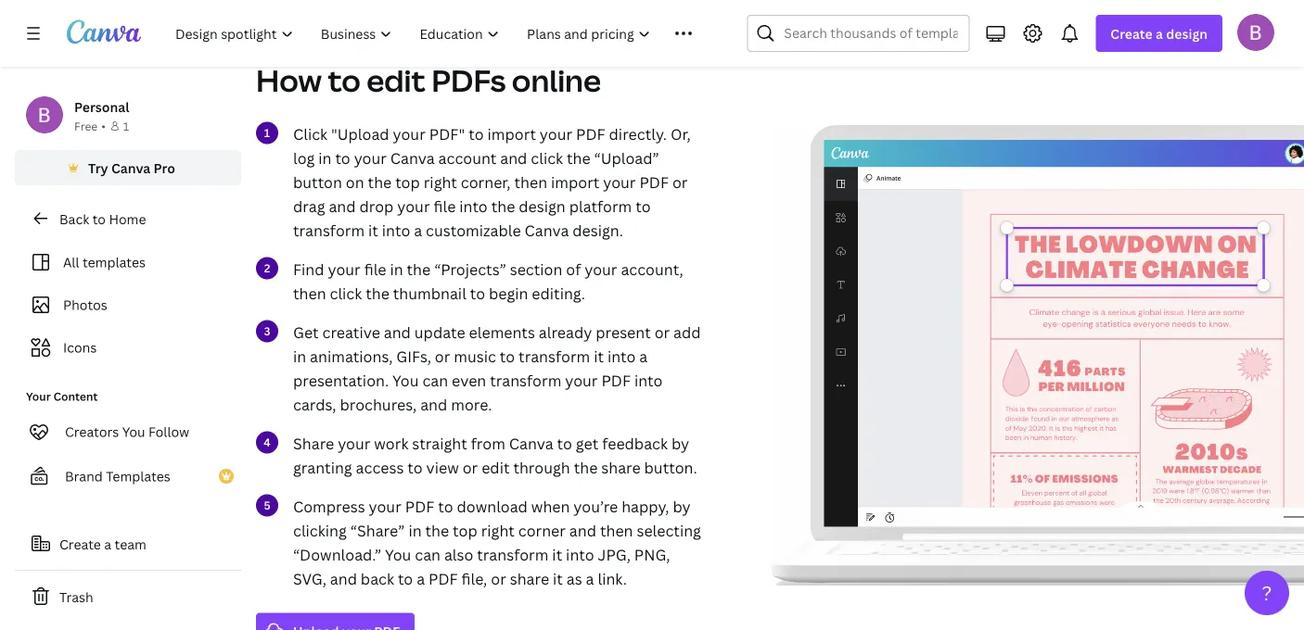 Task type: describe. For each thing, give the bounding box(es) containing it.
file,
[[461, 569, 487, 589]]

click "upload your pdf" to import your pdf directly. or, log in to your canva account and click the "upload" button on the top right corner, then import your pdf or drag and drop your file into the design platform to transform it into a customizable canva design.
[[293, 124, 691, 240]]

icons
[[63, 339, 97, 357]]

work
[[374, 433, 408, 453]]

Search search field
[[784, 16, 958, 51]]

png,
[[634, 545, 670, 565]]

elements
[[469, 322, 535, 342]]

creators you follow link
[[15, 414, 241, 451]]

transform down elements
[[490, 370, 561, 390]]

happy,
[[622, 497, 669, 517]]

your
[[26, 389, 51, 404]]

then inside "find your file in the "projects" section of your account, then click the thumbnail to begin editing."
[[293, 283, 326, 303]]

thumbnail
[[393, 283, 466, 303]]

svg,
[[293, 569, 326, 589]]

icons link
[[26, 330, 230, 365]]

top inside click "upload your pdf" to import your pdf directly. or, log in to your canva account and click the "upload" button on the top right corner, then import your pdf or drag and drop your file into the design platform to transform it into a customizable canva design.
[[395, 172, 420, 192]]

access
[[356, 458, 404, 478]]

editing.
[[532, 283, 585, 303]]

get
[[576, 433, 598, 453]]

pdfs
[[432, 60, 506, 100]]

then inside click "upload your pdf" to import your pdf directly. or, log in to your canva account and click the "upload" button on the top right corner, then import your pdf or drag and drop your file into the design platform to transform it into a customizable canva design.
[[514, 172, 547, 192]]

your down online
[[540, 124, 572, 144]]

right inside compress your pdf to download when you're happy, by clicking "share" in the top right corner and then selecting "download." you can also transform it into jpg, png, svg, and back to a pdf file, or share it as a link.
[[481, 521, 515, 541]]

log
[[293, 148, 315, 168]]

click inside "find your file in the "projects" section of your account, then click the thumbnail to begin editing."
[[330, 283, 362, 303]]

cards,
[[293, 395, 336, 414]]

team
[[115, 536, 146, 553]]

corner
[[518, 521, 566, 541]]

canva inside button
[[111, 159, 150, 177]]

selecting
[[637, 521, 701, 541]]

right inside click "upload your pdf" to import your pdf directly. or, log in to your canva account and click the "upload" button on the top right corner, then import your pdf or drag and drop your file into the design platform to transform it into a customizable canva design.
[[424, 172, 457, 192]]

0 horizontal spatial import
[[487, 124, 536, 144]]

design.
[[573, 220, 623, 240]]

get creative and update elements already present or add in animations, gifs, or music to transform it into a presentation. you can even transform your pdf into cards, brochures, and more.
[[293, 322, 701, 414]]

presentation.
[[293, 370, 389, 390]]

create a design button
[[1096, 15, 1222, 52]]

and down on
[[329, 196, 356, 216]]

your down "upload
[[354, 148, 387, 168]]

the inside share your work straight from canva to get feedback by granting access to view or edit through the share button.
[[574, 458, 598, 478]]

the up thumbnail
[[407, 259, 431, 279]]

pdf inside get creative and update elements already present or add in animations, gifs, or music to transform it into a presentation. you can even transform your pdf into cards, brochures, and more.
[[601, 370, 631, 390]]

all templates link
[[26, 245, 230, 280]]

•
[[101, 118, 106, 134]]

transform inside compress your pdf to download when you're happy, by clicking "share" in the top right corner and then selecting "download." you can also transform it into jpg, png, svg, and back to a pdf file, or share it as a link.
[[477, 545, 549, 565]]

share your work straight from canva to get feedback by granting access to view or edit through the share button.
[[293, 433, 697, 478]]

as
[[567, 569, 582, 589]]

pdf down 'also'
[[428, 569, 458, 589]]

"upload
[[331, 124, 389, 144]]

brand templates link
[[15, 458, 241, 495]]

create for create a team
[[59, 536, 101, 553]]

or left add
[[654, 322, 670, 342]]

try canva pro button
[[15, 150, 241, 186]]

by inside compress your pdf to download when you're happy, by clicking "share" in the top right corner and then selecting "download." you can also transform it into jpg, png, svg, and back to a pdf file, or share it as a link.
[[673, 497, 691, 517]]

try canva pro
[[88, 159, 175, 177]]

photos link
[[26, 288, 230, 323]]

begin
[[489, 283, 528, 303]]

your content
[[26, 389, 98, 404]]

how to edit pdfs online image
[[768, 125, 1304, 586]]

back to home
[[59, 210, 146, 228]]

to inside "find your file in the "projects" section of your account, then click the thumbnail to begin editing."
[[470, 283, 485, 303]]

how
[[256, 60, 322, 100]]

corner,
[[461, 172, 511, 192]]

button.
[[644, 458, 697, 478]]

and up gifs, at left
[[384, 322, 411, 342]]

canva inside share your work straight from canva to get feedback by granting access to view or edit through the share button.
[[509, 433, 553, 453]]

view
[[426, 458, 459, 478]]

brand
[[65, 468, 103, 486]]

to right platform
[[636, 196, 651, 216]]

directly.
[[609, 124, 667, 144]]

compress
[[293, 497, 365, 517]]

in inside click "upload your pdf" to import your pdf directly. or, log in to your canva account and click the "upload" button on the top right corner, then import your pdf or drag and drop your file into the design platform to transform it into a customizable canva design.
[[318, 148, 332, 168]]

find
[[293, 259, 324, 279]]

jpg,
[[598, 545, 631, 565]]

a inside click "upload your pdf" to import your pdf directly. or, log in to your canva account and click the "upload" button on the top right corner, then import your pdf or drag and drop your file into the design platform to transform it into a customizable canva design.
[[414, 220, 422, 240]]

0 horizontal spatial edit
[[367, 60, 426, 100]]

your inside share your work straight from canva to get feedback by granting access to view or edit through the share button.
[[338, 433, 370, 453]]

file inside click "upload your pdf" to import your pdf directly. or, log in to your canva account and click the "upload" button on the top right corner, then import your pdf or drag and drop your file into the design platform to transform it into a customizable canva design.
[[434, 196, 456, 216]]

click inside click "upload your pdf" to import your pdf directly. or, log in to your canva account and click the "upload" button on the top right corner, then import your pdf or drag and drop your file into the design platform to transform it into a customizable canva design.
[[531, 148, 563, 168]]

account,
[[621, 259, 683, 279]]

already
[[539, 322, 592, 342]]

canva up section
[[525, 220, 569, 240]]

find your file in the "projects" section of your account, then click the thumbnail to begin editing.
[[293, 259, 683, 303]]

to down view
[[438, 497, 453, 517]]

the up drop
[[368, 172, 392, 192]]

free
[[74, 118, 98, 134]]

in inside compress your pdf to download when you're happy, by clicking "share" in the top right corner and then selecting "download." you can also transform it into jpg, png, svg, and back to a pdf file, or share it as a link.
[[408, 521, 422, 541]]

back to home link
[[15, 200, 241, 237]]

creators
[[65, 423, 119, 441]]

of
[[566, 259, 581, 279]]

transform inside click "upload your pdf" to import your pdf directly. or, log in to your canva account and click the "upload" button on the top right corner, then import your pdf or drag and drop your file into the design platform to transform it into a customizable canva design.
[[293, 220, 365, 240]]

a inside 'dropdown button'
[[1156, 25, 1163, 42]]

share
[[293, 433, 334, 453]]

to left view
[[407, 458, 423, 478]]

straight
[[412, 433, 467, 453]]

your down "upload"
[[603, 172, 636, 192]]

compress your pdf to download when you're happy, by clicking "share" in the top right corner and then selecting "download." you can also transform it into jpg, png, svg, and back to a pdf file, or share it as a link.
[[293, 497, 701, 589]]

update
[[414, 322, 465, 342]]

personal
[[74, 98, 129, 115]]

back
[[59, 210, 89, 228]]

clicking
[[293, 521, 347, 541]]

or inside share your work straight from canva to get feedback by granting access to view or edit through the share button.
[[463, 458, 478, 478]]

"projects"
[[434, 259, 506, 279]]

in inside "find your file in the "projects" section of your account, then click the thumbnail to begin editing."
[[390, 259, 403, 279]]

to up on
[[335, 148, 350, 168]]

a inside get creative and update elements already present or add in animations, gifs, or music to transform it into a presentation. you can even transform your pdf into cards, brochures, and more.
[[639, 346, 648, 366]]

pdf down "upload"
[[639, 172, 669, 192]]

your left pdf"
[[393, 124, 426, 144]]

photos
[[63, 296, 107, 314]]

drag
[[293, 196, 325, 216]]

or down the update
[[435, 346, 450, 366]]

trash link
[[15, 579, 241, 616]]

content
[[53, 389, 98, 404]]

or,
[[670, 124, 691, 144]]

creators you follow
[[65, 423, 189, 441]]

? button
[[1245, 571, 1289, 616]]

the down corner,
[[491, 196, 515, 216]]



Task type: locate. For each thing, give the bounding box(es) containing it.
can inside get creative and update elements already present or add in animations, gifs, or music to transform it into a presentation. you can even transform your pdf into cards, brochures, and more.
[[422, 370, 448, 390]]

share inside share your work straight from canva to get feedback by granting access to view or edit through the share button.
[[601, 458, 641, 478]]

you left follow
[[122, 423, 145, 441]]

1 vertical spatial can
[[415, 545, 441, 565]]

present
[[596, 322, 651, 342]]

trash
[[59, 589, 93, 606]]

1 horizontal spatial import
[[551, 172, 599, 192]]

platform
[[569, 196, 632, 216]]

then up jpg, in the bottom of the page
[[600, 521, 633, 541]]

1 horizontal spatial top
[[453, 521, 477, 541]]

you down gifs, at left
[[392, 370, 419, 390]]

file up the customizable
[[434, 196, 456, 216]]

?
[[1262, 580, 1272, 607]]

from
[[471, 433, 505, 453]]

to right how
[[328, 60, 361, 100]]

animations,
[[310, 346, 393, 366]]

to right back on the left top
[[92, 210, 106, 228]]

share down feedback
[[601, 458, 641, 478]]

0 vertical spatial design
[[1166, 25, 1208, 42]]

1
[[123, 118, 129, 134]]

1 vertical spatial file
[[364, 259, 386, 279]]

to right back
[[398, 569, 413, 589]]

follow
[[148, 423, 189, 441]]

create a design
[[1111, 25, 1208, 42]]

1 vertical spatial top
[[453, 521, 477, 541]]

bob builder image
[[1237, 14, 1274, 51]]

file down drop
[[364, 259, 386, 279]]

1 horizontal spatial then
[[514, 172, 547, 192]]

it inside get creative and update elements already present or add in animations, gifs, or music to transform it into a presentation. you can even transform your pdf into cards, brochures, and more.
[[594, 346, 604, 366]]

edit inside share your work straight from canva to get feedback by granting access to view or edit through the share button.
[[482, 458, 510, 478]]

edit down 'from'
[[482, 458, 510, 478]]

1 horizontal spatial right
[[481, 521, 515, 541]]

download
[[457, 497, 528, 517]]

your inside compress your pdf to download when you're happy, by clicking "share" in the top right corner and then selecting "download." you can also transform it into jpg, png, svg, and back to a pdf file, or share it as a link.
[[369, 497, 401, 517]]

try
[[88, 159, 108, 177]]

0 horizontal spatial right
[[424, 172, 457, 192]]

1 vertical spatial you
[[122, 423, 145, 441]]

import up account
[[487, 124, 536, 144]]

in inside get creative and update elements already present or add in animations, gifs, or music to transform it into a presentation. you can even transform your pdf into cards, brochures, and more.
[[293, 346, 306, 366]]

or down the or,
[[672, 172, 688, 192]]

or inside compress your pdf to download when you're happy, by clicking "share" in the top right corner and then selecting "download." you can also transform it into jpg, png, svg, and back to a pdf file, or share it as a link.
[[491, 569, 506, 589]]

create a team
[[59, 536, 146, 553]]

0 vertical spatial import
[[487, 124, 536, 144]]

0 horizontal spatial design
[[519, 196, 566, 216]]

customizable
[[426, 220, 521, 240]]

your down "already"
[[565, 370, 598, 390]]

pdf"
[[429, 124, 465, 144]]

0 vertical spatial by
[[671, 433, 689, 453]]

can left 'also'
[[415, 545, 441, 565]]

also
[[444, 545, 473, 565]]

1 horizontal spatial create
[[1111, 25, 1153, 42]]

the up 'also'
[[425, 521, 449, 541]]

can for the
[[415, 545, 441, 565]]

online
[[512, 60, 601, 100]]

pdf down view
[[405, 497, 434, 517]]

click down online
[[531, 148, 563, 168]]

2 vertical spatial you
[[385, 545, 411, 565]]

top level navigation element
[[163, 15, 702, 52], [163, 15, 702, 52]]

1 horizontal spatial design
[[1166, 25, 1208, 42]]

in right '"share"'
[[408, 521, 422, 541]]

1 horizontal spatial share
[[601, 458, 641, 478]]

file inside "find your file in the "projects" section of your account, then click the thumbnail to begin editing."
[[364, 259, 386, 279]]

canva
[[390, 148, 435, 168], [111, 159, 150, 177], [525, 220, 569, 240], [509, 433, 553, 453]]

the inside compress your pdf to download when you're happy, by clicking "share" in the top right corner and then selecting "download." you can also transform it into jpg, png, svg, and back to a pdf file, or share it as a link.
[[425, 521, 449, 541]]

import
[[487, 124, 536, 144], [551, 172, 599, 192]]

can inside compress your pdf to download when you're happy, by clicking "share" in the top right corner and then selecting "download." you can also transform it into jpg, png, svg, and back to a pdf file, or share it as a link.
[[415, 545, 441, 565]]

in down the get
[[293, 346, 306, 366]]

it left as
[[553, 569, 563, 589]]

click
[[293, 124, 327, 144]]

pdf down "present"
[[601, 370, 631, 390]]

and up corner,
[[500, 148, 527, 168]]

0 vertical spatial edit
[[367, 60, 426, 100]]

share left as
[[510, 569, 549, 589]]

even
[[452, 370, 486, 390]]

can for or
[[422, 370, 448, 390]]

design inside click "upload your pdf" to import your pdf directly. or, log in to your canva account and click the "upload" button on the top right corner, then import your pdf or drag and drop your file into the design platform to transform it into a customizable canva design.
[[519, 196, 566, 216]]

top up 'also'
[[453, 521, 477, 541]]

1 horizontal spatial file
[[434, 196, 456, 216]]

can down gifs, at left
[[422, 370, 448, 390]]

0 horizontal spatial click
[[330, 283, 362, 303]]

or right "file," at bottom
[[491, 569, 506, 589]]

0 vertical spatial can
[[422, 370, 448, 390]]

or inside click "upload your pdf" to import your pdf directly. or, log in to your canva account and click the "upload" button on the top right corner, then import your pdf or drag and drop your file into the design platform to transform it into a customizable canva design.
[[672, 172, 688, 192]]

into inside compress your pdf to download when you're happy, by clicking "share" in the top right corner and then selecting "download." you can also transform it into jpg, png, svg, and back to a pdf file, or share it as a link.
[[566, 545, 594, 565]]

by up button.
[[671, 433, 689, 453]]

None search field
[[747, 15, 970, 52]]

design left the bob builder image
[[1166, 25, 1208, 42]]

0 horizontal spatial top
[[395, 172, 420, 192]]

0 horizontal spatial share
[[510, 569, 549, 589]]

brand templates
[[65, 468, 170, 486]]

0 vertical spatial top
[[395, 172, 420, 192]]

1 vertical spatial click
[[330, 283, 362, 303]]

the
[[567, 148, 591, 168], [368, 172, 392, 192], [491, 196, 515, 216], [407, 259, 431, 279], [366, 283, 389, 303], [574, 458, 598, 478], [425, 521, 449, 541]]

your up '"share"'
[[369, 497, 401, 517]]

your
[[393, 124, 426, 144], [540, 124, 572, 144], [354, 148, 387, 168], [603, 172, 636, 192], [397, 196, 430, 216], [328, 259, 361, 279], [585, 259, 617, 279], [565, 370, 598, 390], [338, 433, 370, 453], [369, 497, 401, 517]]

home
[[109, 210, 146, 228]]

transform down drag
[[293, 220, 365, 240]]

0 vertical spatial then
[[514, 172, 547, 192]]

transform
[[293, 220, 365, 240], [519, 346, 590, 366], [490, 370, 561, 390], [477, 545, 549, 565]]

1 vertical spatial share
[[510, 569, 549, 589]]

to left get
[[557, 433, 572, 453]]

in up thumbnail
[[390, 259, 403, 279]]

drop
[[359, 196, 394, 216]]

canva up through
[[509, 433, 553, 453]]

design inside 'dropdown button'
[[1166, 25, 1208, 42]]

into
[[459, 196, 488, 216], [382, 220, 410, 240], [607, 346, 636, 366], [634, 370, 663, 390], [566, 545, 594, 565]]

to inside get creative and update elements already present or add in animations, gifs, or music to transform it into a presentation. you can even transform your pdf into cards, brochures, and more.
[[500, 346, 515, 366]]

get
[[293, 322, 319, 342]]

and left 'more.'
[[420, 395, 447, 414]]

import up platform
[[551, 172, 599, 192]]

through
[[513, 458, 570, 478]]

can
[[422, 370, 448, 390], [415, 545, 441, 565]]

0 horizontal spatial create
[[59, 536, 101, 553]]

or right view
[[463, 458, 478, 478]]

creative
[[322, 322, 380, 342]]

to down elements
[[500, 346, 515, 366]]

a
[[1156, 25, 1163, 42], [414, 220, 422, 240], [639, 346, 648, 366], [104, 536, 111, 553], [417, 569, 425, 589], [586, 569, 594, 589]]

by up the selecting
[[673, 497, 691, 517]]

create inside 'dropdown button'
[[1111, 25, 1153, 42]]

and down "download."
[[330, 569, 357, 589]]

and
[[500, 148, 527, 168], [329, 196, 356, 216], [384, 322, 411, 342], [420, 395, 447, 414], [569, 521, 596, 541], [330, 569, 357, 589]]

share inside compress your pdf to download when you're happy, by clicking "share" in the top right corner and then selecting "download." you can also transform it into jpg, png, svg, and back to a pdf file, or share it as a link.
[[510, 569, 549, 589]]

pdf up "upload"
[[576, 124, 605, 144]]

your right of
[[585, 259, 617, 279]]

"upload"
[[594, 148, 659, 168]]

transform down "already"
[[519, 346, 590, 366]]

you for presentation.
[[392, 370, 419, 390]]

then down find
[[293, 283, 326, 303]]

your right find
[[328, 259, 361, 279]]

right down download
[[481, 521, 515, 541]]

canva right try
[[111, 159, 150, 177]]

it
[[368, 220, 378, 240], [594, 346, 604, 366], [552, 545, 562, 565], [553, 569, 563, 589]]

you inside compress your pdf to download when you're happy, by clicking "share" in the top right corner and then selecting "download." you can also transform it into jpg, png, svg, and back to a pdf file, or share it as a link.
[[385, 545, 411, 565]]

all templates
[[63, 254, 146, 271]]

music
[[454, 346, 496, 366]]

1 vertical spatial create
[[59, 536, 101, 553]]

top inside compress your pdf to download when you're happy, by clicking "share" in the top right corner and then selecting "download." you can also transform it into jpg, png, svg, and back to a pdf file, or share it as a link.
[[453, 521, 477, 541]]

0 horizontal spatial then
[[293, 283, 326, 303]]

0 vertical spatial create
[[1111, 25, 1153, 42]]

feedback
[[602, 433, 668, 453]]

brochures,
[[340, 395, 417, 414]]

0 horizontal spatial file
[[364, 259, 386, 279]]

your inside get creative and update elements already present or add in animations, gifs, or music to transform it into a presentation. you can even transform your pdf into cards, brochures, and more.
[[565, 370, 598, 390]]

it down drop
[[368, 220, 378, 240]]

button
[[293, 172, 342, 192]]

0 vertical spatial click
[[531, 148, 563, 168]]

edit
[[367, 60, 426, 100], [482, 458, 510, 478]]

you down '"share"'
[[385, 545, 411, 565]]

templates
[[82, 254, 146, 271]]

how to edit pdfs online
[[256, 60, 601, 100]]

create
[[1111, 25, 1153, 42], [59, 536, 101, 553]]

1 vertical spatial design
[[519, 196, 566, 216]]

templates
[[106, 468, 170, 486]]

to up account
[[469, 124, 484, 144]]

click up creative
[[330, 283, 362, 303]]

free •
[[74, 118, 106, 134]]

then inside compress your pdf to download when you're happy, by clicking "share" in the top right corner and then selecting "download." you can also transform it into jpg, png, svg, and back to a pdf file, or share it as a link.
[[600, 521, 633, 541]]

and down you're
[[569, 521, 596, 541]]

1 horizontal spatial click
[[531, 148, 563, 168]]

edit up "upload
[[367, 60, 426, 100]]

1 vertical spatial edit
[[482, 458, 510, 478]]

it down corner
[[552, 545, 562, 565]]

create a team button
[[15, 526, 241, 563]]

create for create a design
[[1111, 25, 1153, 42]]

you for "download."
[[385, 545, 411, 565]]

1 horizontal spatial edit
[[482, 458, 510, 478]]

top right on
[[395, 172, 420, 192]]

a inside button
[[104, 536, 111, 553]]

0 vertical spatial you
[[392, 370, 419, 390]]

right
[[424, 172, 457, 192], [481, 521, 515, 541]]

add
[[673, 322, 701, 342]]

1 vertical spatial import
[[551, 172, 599, 192]]

in right log
[[318, 148, 332, 168]]

"share"
[[350, 521, 405, 541]]

right down account
[[424, 172, 457, 192]]

"download."
[[293, 545, 381, 565]]

canva down pdf"
[[390, 148, 435, 168]]

the up creative
[[366, 283, 389, 303]]

it inside click "upload your pdf" to import your pdf directly. or, log in to your canva account and click the "upload" button on the top right corner, then import your pdf or drag and drop your file into the design platform to transform it into a customizable canva design.
[[368, 220, 378, 240]]

your up access
[[338, 433, 370, 453]]

0 vertical spatial share
[[601, 458, 641, 478]]

your right drop
[[397, 196, 430, 216]]

0 vertical spatial right
[[424, 172, 457, 192]]

the left "upload"
[[567, 148, 591, 168]]

1 vertical spatial right
[[481, 521, 515, 541]]

granting
[[293, 458, 352, 478]]

design
[[1166, 25, 1208, 42], [519, 196, 566, 216]]

2 vertical spatial then
[[600, 521, 633, 541]]

to
[[328, 60, 361, 100], [469, 124, 484, 144], [335, 148, 350, 168], [636, 196, 651, 216], [92, 210, 106, 228], [470, 283, 485, 303], [500, 346, 515, 366], [557, 433, 572, 453], [407, 458, 423, 478], [438, 497, 453, 517], [398, 569, 413, 589]]

you inside get creative and update elements already present or add in animations, gifs, or music to transform it into a presentation. you can even transform your pdf into cards, brochures, and more.
[[392, 370, 419, 390]]

more.
[[451, 395, 492, 414]]

gifs,
[[396, 346, 431, 366]]

2 horizontal spatial then
[[600, 521, 633, 541]]

all
[[63, 254, 79, 271]]

file
[[434, 196, 456, 216], [364, 259, 386, 279]]

top
[[395, 172, 420, 192], [453, 521, 477, 541]]

1 vertical spatial then
[[293, 283, 326, 303]]

then right corner,
[[514, 172, 547, 192]]

account
[[438, 148, 497, 168]]

to down "projects"
[[470, 283, 485, 303]]

you
[[392, 370, 419, 390], [122, 423, 145, 441], [385, 545, 411, 565]]

0 vertical spatial file
[[434, 196, 456, 216]]

pdf
[[576, 124, 605, 144], [639, 172, 669, 192], [601, 370, 631, 390], [405, 497, 434, 517], [428, 569, 458, 589]]

click
[[531, 148, 563, 168], [330, 283, 362, 303]]

it down "present"
[[594, 346, 604, 366]]

1 vertical spatial by
[[673, 497, 691, 517]]

the down get
[[574, 458, 598, 478]]

create inside button
[[59, 536, 101, 553]]

by inside share your work straight from canva to get feedback by granting access to view or edit through the share button.
[[671, 433, 689, 453]]

design left platform
[[519, 196, 566, 216]]

transform down corner
[[477, 545, 549, 565]]



Task type: vqa. For each thing, say whether or not it's contained in the screenshot.
Add your amazing designs You have no designs in Projects yet, but let's change that. Start by creating a design or uploading one here.
no



